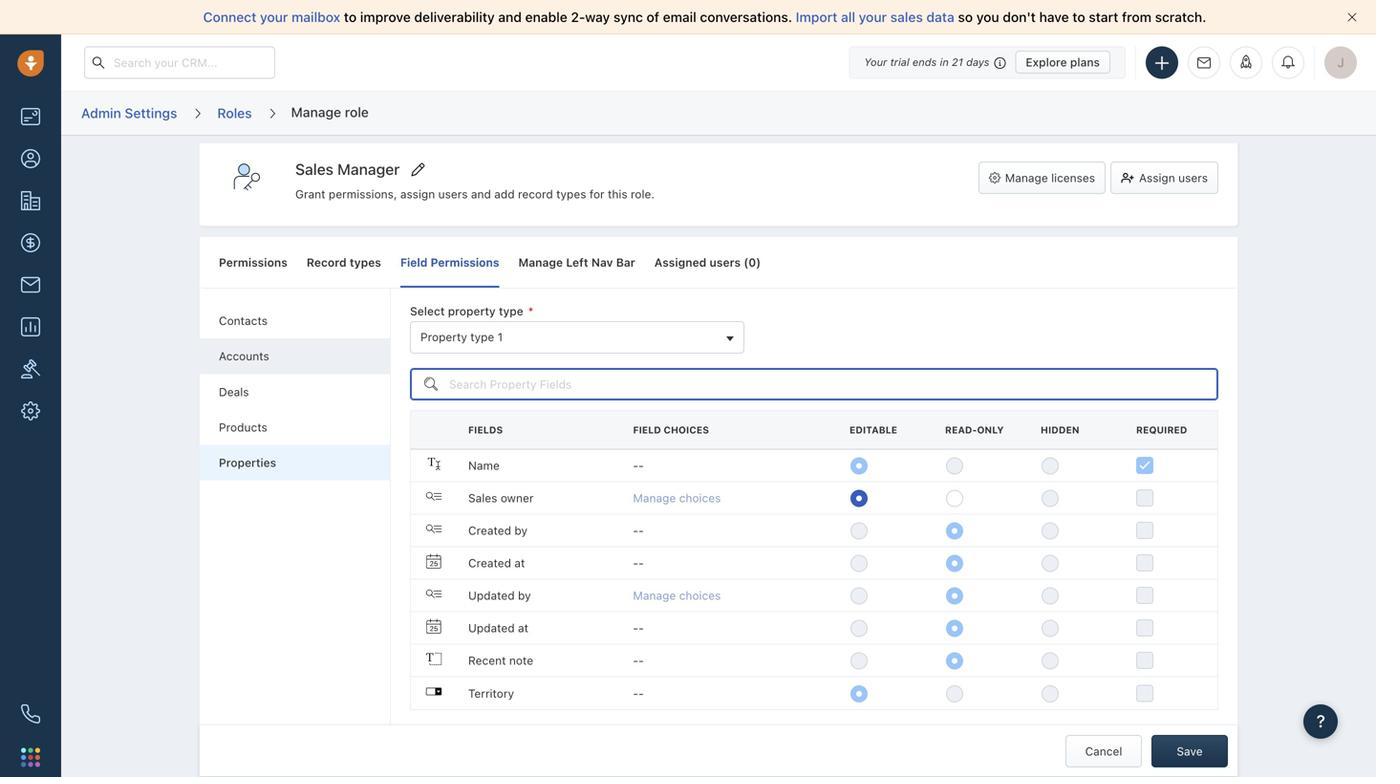 Task type: locate. For each thing, give the bounding box(es) containing it.
1 created from the top
[[468, 524, 511, 537]]

updated down created at
[[468, 589, 515, 602]]

2 vertical spatial users
[[710, 256, 741, 269]]

search image
[[424, 375, 438, 394]]

type up 1 on the left top of page
[[499, 304, 523, 318]]

manage left 'role'
[[291, 104, 341, 120]]

1 horizontal spatial manage
[[519, 256, 563, 269]]

grant permissions, assign users and add record types for this role.
[[295, 188, 655, 201]]

admin settings
[[81, 105, 177, 121]]

types right record
[[350, 256, 381, 269]]

by up updated at
[[518, 589, 531, 602]]

users inside button
[[1179, 171, 1208, 184]]

assign
[[400, 188, 435, 201]]

at
[[515, 556, 525, 570], [518, 621, 529, 635]]

created at
[[468, 556, 525, 570]]

6 -- from the top
[[633, 687, 644, 700]]

territory
[[468, 687, 514, 700]]

0 vertical spatial type
[[499, 304, 523, 318]]

1 vertical spatial by
[[518, 589, 531, 602]]

1 horizontal spatial permissions
[[431, 256, 499, 269]]

2 created from the top
[[468, 556, 511, 570]]

0 vertical spatial at
[[515, 556, 525, 570]]

your right all
[[859, 9, 887, 25]]

type left 1 on the left top of page
[[470, 330, 494, 344]]

recent note
[[468, 654, 533, 667]]

0 vertical spatial manage
[[291, 104, 341, 120]]

products
[[219, 420, 267, 434]]

of
[[647, 9, 660, 25]]

2 vertical spatial manage
[[519, 256, 563, 269]]

assign users button
[[1111, 162, 1219, 194]]

explore
[[1026, 55, 1067, 69]]

start
[[1089, 9, 1119, 25]]

0 vertical spatial created
[[468, 524, 511, 537]]

manage inside manage left nav bar link
[[519, 256, 563, 269]]

0 horizontal spatial permissions
[[219, 256, 288, 269]]

5 -- from the top
[[633, 654, 644, 667]]

1 -- from the top
[[633, 459, 644, 472]]

sync
[[614, 9, 643, 25]]

created up created at
[[468, 524, 511, 537]]

manage left the left
[[519, 256, 563, 269]]

4 -- from the top
[[633, 621, 644, 635]]

your left mailbox
[[260, 9, 288, 25]]

by for updated by
[[518, 589, 531, 602]]

1 vertical spatial at
[[518, 621, 529, 635]]

0 horizontal spatial type
[[470, 330, 494, 344]]

--
[[633, 459, 644, 472], [633, 524, 644, 537], [633, 556, 644, 570], [633, 621, 644, 635], [633, 654, 644, 667], [633, 687, 644, 700]]

field
[[400, 256, 428, 269]]

1 horizontal spatial to
[[1073, 9, 1086, 25]]

1 vertical spatial and
[[471, 188, 491, 201]]

properties image
[[21, 359, 40, 379]]

1 vertical spatial type
[[470, 330, 494, 344]]

to right mailbox
[[344, 9, 357, 25]]

1 vertical spatial updated
[[468, 621, 515, 635]]

type
[[499, 304, 523, 318], [470, 330, 494, 344]]

0 horizontal spatial sales
[[295, 160, 334, 178]]

1 your from the left
[[260, 9, 288, 25]]

left
[[566, 256, 588, 269]]

-- for recent note
[[633, 654, 644, 667]]

2 horizontal spatial users
[[1179, 171, 1208, 184]]

0 horizontal spatial users
[[438, 188, 468, 201]]

1 to from the left
[[344, 9, 357, 25]]

don't
[[1003, 9, 1036, 25]]

1 vertical spatial users
[[438, 188, 468, 201]]

0 vertical spatial users
[[1179, 171, 1208, 184]]

roles
[[217, 105, 252, 121]]

sales for sales manager
[[295, 160, 334, 178]]

import all your sales data link
[[796, 9, 958, 25]]

-
[[633, 459, 639, 472], [639, 459, 644, 472], [633, 524, 639, 537], [639, 524, 644, 537], [633, 556, 639, 570], [639, 556, 644, 570], [633, 621, 639, 635], [639, 621, 644, 635], [633, 654, 639, 667], [639, 654, 644, 667], [633, 687, 639, 700], [639, 687, 644, 700]]

deals
[[219, 385, 249, 398]]

0 vertical spatial updated
[[468, 589, 515, 602]]

manage left licenses
[[1005, 171, 1048, 184]]

permissions up select property type
[[431, 256, 499, 269]]

1 vertical spatial sales
[[468, 491, 497, 505]]

1 vertical spatial created
[[468, 556, 511, 570]]

1 updated from the top
[[468, 589, 515, 602]]

1 horizontal spatial type
[[499, 304, 523, 318]]

record types
[[307, 256, 381, 269]]

-- for created by
[[633, 524, 644, 537]]

bar
[[616, 256, 635, 269]]

1 vertical spatial types
[[350, 256, 381, 269]]

cancel button
[[1066, 735, 1142, 768]]

2 -- from the top
[[633, 524, 644, 537]]

phone image
[[21, 704, 40, 724]]

read-only
[[945, 424, 1004, 435]]

admin settings link
[[80, 98, 178, 128]]

sales down name
[[468, 491, 497, 505]]

2 horizontal spatial manage
[[1005, 171, 1048, 184]]

0 vertical spatial by
[[515, 524, 528, 537]]

updated at
[[468, 621, 529, 635]]

users left (
[[710, 256, 741, 269]]

sales owner
[[468, 491, 534, 505]]

created down created by
[[468, 556, 511, 570]]

assigned
[[655, 256, 707, 269]]

deliverability
[[414, 9, 495, 25]]

property
[[448, 304, 496, 318]]

nav
[[591, 256, 613, 269]]

2 updated from the top
[[468, 621, 515, 635]]

save button
[[1152, 735, 1228, 768]]

0 vertical spatial types
[[556, 188, 586, 201]]

Search your CRM... text field
[[84, 46, 275, 79]]

0 horizontal spatial to
[[344, 9, 357, 25]]

0 horizontal spatial types
[[350, 256, 381, 269]]

at up the "updated by"
[[515, 556, 525, 570]]

users right assign
[[1179, 171, 1208, 184]]

to left start
[[1073, 9, 1086, 25]]

updated
[[468, 589, 515, 602], [468, 621, 515, 635]]

permissions up contacts
[[219, 256, 288, 269]]

all
[[841, 9, 856, 25]]

by
[[515, 524, 528, 537], [518, 589, 531, 602]]

1 permissions from the left
[[219, 256, 288, 269]]

0 horizontal spatial your
[[260, 9, 288, 25]]

updated for updated by
[[468, 589, 515, 602]]

updated up the recent
[[468, 621, 515, 635]]

by down owner
[[515, 524, 528, 537]]

created by
[[468, 524, 528, 537]]

-- for territory
[[633, 687, 644, 700]]

0
[[749, 256, 756, 269]]

save
[[1177, 745, 1203, 758]]

conversations.
[[700, 9, 792, 25]]

your
[[864, 56, 887, 68]]

1 horizontal spatial sales
[[468, 491, 497, 505]]

what's new image
[[1240, 55, 1253, 68]]

3 -- from the top
[[633, 556, 644, 570]]

users for assigned users ( 0 )
[[710, 256, 741, 269]]

types
[[556, 188, 586, 201], [350, 256, 381, 269]]

assigned users ( 0 )
[[655, 256, 761, 269]]

and left 'enable'
[[498, 9, 522, 25]]

add
[[494, 188, 515, 201]]

updated by
[[468, 589, 531, 602]]

1 horizontal spatial and
[[498, 9, 522, 25]]

-- for name
[[633, 459, 644, 472]]

type inside property type 1 button
[[470, 330, 494, 344]]

connect your mailbox to improve deliverability and enable 2-way sync of email conversations. import all your sales data so you don't have to start from scratch.
[[203, 9, 1207, 25]]

2 your from the left
[[859, 9, 887, 25]]

types left the for
[[556, 188, 586, 201]]

and left 'add'
[[471, 188, 491, 201]]

0 vertical spatial sales
[[295, 160, 334, 178]]

1 horizontal spatial users
[[710, 256, 741, 269]]

have
[[1040, 9, 1069, 25]]

at for created at
[[515, 556, 525, 570]]

0 vertical spatial and
[[498, 9, 522, 25]]

1 vertical spatial manage
[[1005, 171, 1048, 184]]

-- for updated at
[[633, 621, 644, 635]]

sales up grant
[[295, 160, 334, 178]]

to
[[344, 9, 357, 25], [1073, 9, 1086, 25]]

accounts
[[219, 349, 269, 363]]

your trial ends in 21 days
[[864, 56, 990, 68]]

at up note
[[518, 621, 529, 635]]

manage
[[291, 104, 341, 120], [1005, 171, 1048, 184], [519, 256, 563, 269]]

-- for created at
[[633, 556, 644, 570]]

users right assign at the top left of page
[[438, 188, 468, 201]]

1 horizontal spatial your
[[859, 9, 887, 25]]

users for assign users
[[1179, 171, 1208, 184]]

users
[[1179, 171, 1208, 184], [438, 188, 468, 201], [710, 256, 741, 269]]

manage inside manage licenses button
[[1005, 171, 1048, 184]]

0 horizontal spatial manage
[[291, 104, 341, 120]]

email
[[663, 9, 697, 25]]

and
[[498, 9, 522, 25], [471, 188, 491, 201]]

this
[[608, 188, 628, 201]]

explore plans link
[[1015, 51, 1111, 74]]

ends
[[913, 56, 937, 68]]



Task type: vqa. For each thing, say whether or not it's contained in the screenshot.
this
yes



Task type: describe. For each thing, give the bounding box(es) containing it.
choices
[[664, 424, 709, 435]]

for
[[590, 188, 605, 201]]

manage licenses button
[[979, 162, 1106, 194]]

data
[[927, 9, 955, 25]]

roles link
[[216, 98, 253, 128]]

select
[[410, 304, 445, 318]]

send email image
[[1198, 57, 1211, 69]]

by for created by
[[515, 524, 528, 537]]

2 permissions from the left
[[431, 256, 499, 269]]

editable
[[850, 424, 898, 435]]

mailbox
[[292, 9, 340, 25]]

enable
[[525, 9, 568, 25]]

required
[[1136, 424, 1188, 435]]

admin
[[81, 105, 121, 121]]

1
[[498, 330, 503, 344]]

created for created by
[[468, 524, 511, 537]]

2 to from the left
[[1073, 9, 1086, 25]]

recent
[[468, 654, 506, 667]]

trial
[[890, 56, 910, 68]]

cancel
[[1085, 745, 1123, 758]]

phone element
[[11, 695, 50, 733]]

name
[[468, 459, 500, 472]]

fields
[[468, 424, 503, 435]]

Search Property Fields text field
[[410, 368, 1219, 401]]

way
[[585, 9, 610, 25]]

improve
[[360, 9, 411, 25]]

manage left nav bar
[[519, 256, 635, 269]]

role.
[[631, 188, 655, 201]]

you
[[977, 9, 1000, 25]]

1 horizontal spatial types
[[556, 188, 586, 201]]

record
[[518, 188, 553, 201]]

at for updated at
[[518, 621, 529, 635]]

from
[[1122, 9, 1152, 25]]

permissions,
[[329, 188, 397, 201]]

field permissions
[[400, 256, 499, 269]]

connect
[[203, 9, 256, 25]]

assign users
[[1139, 171, 1208, 184]]

updated for updated at
[[468, 621, 515, 635]]

manage licenses
[[1005, 171, 1095, 184]]

manage left nav bar link
[[519, 237, 635, 288]]

manager
[[337, 160, 400, 178]]

read-
[[945, 424, 977, 435]]

hidden
[[1041, 424, 1080, 435]]

import
[[796, 9, 838, 25]]

manage role
[[291, 104, 369, 120]]

role
[[345, 104, 369, 120]]

2-
[[571, 9, 585, 25]]

scratch.
[[1155, 9, 1207, 25]]

field choices
[[633, 424, 709, 435]]

record
[[307, 256, 347, 269]]

connect your mailbox link
[[203, 9, 344, 25]]

record types link
[[307, 237, 381, 288]]

manage for manage licenses
[[1005, 171, 1048, 184]]

assign
[[1139, 171, 1175, 184]]

sales manager
[[295, 160, 400, 178]]

created for created at
[[468, 556, 511, 570]]

property
[[421, 330, 467, 344]]

)
[[756, 256, 761, 269]]

property type 1
[[421, 330, 503, 344]]

field permissions link
[[400, 237, 499, 288]]

freshworks switcher image
[[21, 748, 40, 767]]

note
[[509, 654, 533, 667]]

in
[[940, 56, 949, 68]]

permissions link
[[219, 237, 288, 288]]

property type 1 button
[[410, 321, 745, 354]]

manage for manage left nav bar
[[519, 256, 563, 269]]

only
[[977, 424, 1004, 435]]

so
[[958, 9, 973, 25]]

licenses
[[1051, 171, 1095, 184]]

0 horizontal spatial and
[[471, 188, 491, 201]]

plans
[[1070, 55, 1100, 69]]

owner
[[501, 491, 534, 505]]

close image
[[1348, 12, 1357, 22]]

sales for sales owner
[[468, 491, 497, 505]]

settings
[[125, 105, 177, 121]]

explore plans
[[1026, 55, 1100, 69]]

days
[[966, 56, 990, 68]]

manage for manage role
[[291, 104, 341, 120]]

21
[[952, 56, 963, 68]]

sales
[[891, 9, 923, 25]]

select property type
[[410, 304, 523, 318]]

contacts
[[219, 314, 268, 327]]

field
[[633, 424, 661, 435]]



